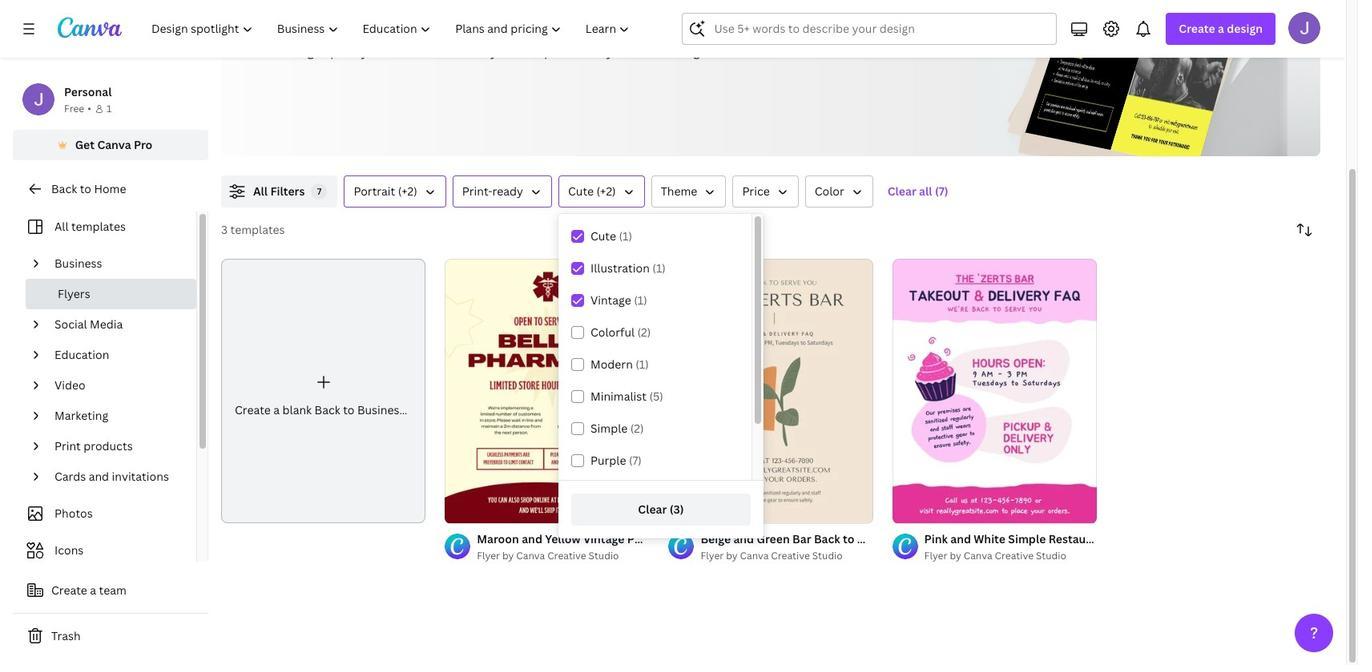 Task type: locate. For each thing, give the bounding box(es) containing it.
to
[[80, 181, 91, 196], [343, 403, 355, 418], [714, 532, 726, 547], [843, 532, 855, 547]]

0 horizontal spatial studio
[[589, 549, 619, 563]]

top level navigation element
[[141, 13, 644, 45]]

1 horizontal spatial create
[[235, 403, 271, 418]]

cute inside "cute (+2)" button
[[568, 184, 594, 199]]

1 flyer by canva creative studio link from the left
[[477, 549, 650, 565]]

design
[[1228, 21, 1263, 36], [668, 42, 709, 60]]

simple (2)
[[591, 421, 644, 436]]

free
[[64, 102, 84, 115]]

color button
[[805, 176, 874, 208]]

(7)
[[935, 184, 949, 199], [629, 453, 642, 468]]

clear for clear all (7)
[[888, 184, 917, 199]]

studio down maroon and yellow vintage pharmacy back to business flyers link
[[589, 549, 619, 563]]

1 horizontal spatial (7)
[[935, 184, 949, 199]]

1 horizontal spatial design
[[1228, 21, 1263, 36]]

create inside button
[[51, 583, 87, 598]]

cards and invitations
[[55, 469, 169, 484]]

canva down maroon
[[517, 549, 545, 563]]

team
[[99, 583, 127, 598]]

back right blank
[[315, 403, 341, 418]]

0 vertical spatial create
[[1180, 21, 1216, 36]]

1 horizontal spatial studio
[[813, 549, 843, 563]]

jacob simon image
[[1289, 12, 1321, 44]]

modern
[[591, 357, 633, 372]]

price
[[743, 184, 770, 199]]

cards
[[55, 469, 86, 484]]

creative down bar
[[771, 549, 810, 563]]

cute for cute (+2)
[[568, 184, 594, 199]]

flyer by canva creative studio link for green
[[701, 549, 873, 565]]

cute up illustration
[[591, 228, 617, 244]]

1 horizontal spatial templates
[[231, 222, 285, 237]]

business
[[422, 42, 476, 60], [55, 256, 102, 271], [357, 403, 405, 418], [728, 532, 777, 547], [858, 532, 906, 547]]

0 horizontal spatial by
[[503, 549, 514, 563]]

(7) right purple
[[629, 453, 642, 468]]

simple right white
[[1009, 532, 1046, 547]]

all
[[920, 184, 933, 199]]

(1) for illustration (1)
[[653, 261, 666, 276]]

templates right "3"
[[231, 222, 285, 237]]

vintage up colorful
[[591, 293, 631, 308]]

studio inside pink and white simple restaurant flyers flyer by canva creative studio
[[1037, 549, 1067, 563]]

1 vertical spatial (2)
[[631, 421, 644, 436]]

modern (1)
[[591, 357, 649, 372]]

3 by from the left
[[950, 549, 962, 563]]

(2) right colorful
[[638, 325, 651, 340]]

a inside dropdown button
[[1219, 21, 1225, 36]]

minimalist (5)
[[591, 389, 664, 404]]

2 horizontal spatial studio
[[1037, 549, 1067, 563]]

price button
[[733, 176, 799, 208]]

pharmacy
[[627, 532, 682, 547]]

clear (3) button
[[572, 494, 751, 526]]

1 creative from the left
[[548, 549, 587, 563]]

2 (+2) from the left
[[597, 184, 616, 199]]

0 horizontal spatial flyer by canva creative studio link
[[477, 549, 650, 565]]

0 horizontal spatial clear
[[638, 502, 667, 517]]

canva left the pro
[[97, 137, 131, 152]]

flyer inside create a blank back to business flyer element
[[408, 403, 435, 418]]

(5)
[[650, 389, 664, 404]]

and inside maroon and yellow vintage pharmacy back to business flyers flyer by canva creative studio
[[522, 532, 543, 547]]

clear (3)
[[638, 502, 684, 517]]

creative down pink and white simple restaurant flyers "link"
[[995, 549, 1034, 563]]

purple (7)
[[591, 453, 642, 468]]

and right cards
[[89, 469, 109, 484]]

1 horizontal spatial by
[[726, 549, 738, 563]]

cute up cute (1)
[[568, 184, 594, 199]]

to right blank
[[343, 403, 355, 418]]

pink and white simple restaurant flyers link
[[925, 531, 1145, 549]]

back left to
[[371, 42, 401, 60]]

clear inside button
[[888, 184, 917, 199]]

trash link
[[13, 620, 208, 653]]

simple up purple
[[591, 421, 628, 436]]

0 horizontal spatial simple
[[591, 421, 628, 436]]

clear for clear (3)
[[638, 502, 667, 517]]

canva inside button
[[97, 137, 131, 152]]

back to business flyers templates image
[[979, 0, 1321, 156], [1026, 0, 1256, 168]]

vintage
[[591, 293, 631, 308], [584, 532, 625, 547]]

by
[[503, 549, 514, 563], [726, 549, 738, 563], [950, 549, 962, 563]]

and left yellow
[[522, 532, 543, 547]]

creative down yellow
[[548, 549, 587, 563]]

1 horizontal spatial clear
[[888, 184, 917, 199]]

2 horizontal spatial a
[[1219, 21, 1225, 36]]

to left green
[[714, 532, 726, 547]]

0 vertical spatial a
[[1219, 21, 1225, 36]]

(1) down the illustration (1)
[[634, 293, 648, 308]]

0 horizontal spatial (7)
[[629, 453, 642, 468]]

0 horizontal spatial templates
[[71, 219, 126, 234]]

flyers inside maroon and yellow vintage pharmacy back to business flyers flyer by canva creative studio
[[779, 532, 812, 547]]

social media link
[[48, 309, 187, 340]]

canva down white
[[964, 549, 993, 563]]

all
[[253, 184, 268, 199], [55, 219, 69, 234]]

(+2) up cute (1)
[[597, 184, 616, 199]]

print-
[[462, 184, 493, 199]]

templates for all templates
[[71, 219, 126, 234]]

maroon and yellow vintage pharmacy back to business flyers image
[[445, 259, 650, 524]]

2 vertical spatial create
[[51, 583, 87, 598]]

quality
[[325, 42, 368, 60]]

back
[[371, 42, 401, 60], [51, 181, 77, 196], [315, 403, 341, 418], [685, 532, 711, 547], [814, 532, 841, 547]]

and inside beige and green bar back to business flyer flyer by canva creative studio
[[734, 532, 754, 547]]

(+2) for portrait (+2)
[[398, 184, 418, 199]]

simple
[[591, 421, 628, 436], [1009, 532, 1046, 547]]

and right beige
[[734, 532, 754, 547]]

0 vertical spatial (7)
[[935, 184, 949, 199]]

back right bar
[[814, 532, 841, 547]]

0 vertical spatial design
[[1228, 21, 1263, 36]]

green
[[757, 532, 790, 547]]

clear inside button
[[638, 502, 667, 517]]

flyers inside pink and white simple restaurant flyers flyer by canva creative studio
[[1112, 532, 1145, 547]]

vintage inside maroon and yellow vintage pharmacy back to business flyers flyer by canva creative studio
[[584, 532, 625, 547]]

canva
[[97, 137, 131, 152], [517, 549, 545, 563], [740, 549, 769, 563], [964, 549, 993, 563]]

1 horizontal spatial simple
[[1009, 532, 1046, 547]]

a for design
[[1219, 21, 1225, 36]]

(2)
[[638, 325, 651, 340], [631, 421, 644, 436]]

0 horizontal spatial all
[[55, 219, 69, 234]]

create inside dropdown button
[[1180, 21, 1216, 36]]

1 studio from the left
[[589, 549, 619, 563]]

flyer by canva creative studio link down white
[[925, 549, 1097, 565]]

for
[[585, 42, 604, 60]]

0 horizontal spatial design
[[668, 42, 709, 60]]

design left jacob simon image
[[1228, 21, 1263, 36]]

templates left for
[[520, 42, 582, 60]]

0 vertical spatial simple
[[591, 421, 628, 436]]

•
[[88, 102, 91, 115]]

7 filter options selected element
[[311, 184, 327, 200]]

icons
[[55, 543, 84, 558]]

None search field
[[683, 13, 1058, 45]]

and inside pink and white simple restaurant flyers flyer by canva creative studio
[[951, 532, 972, 547]]

photos
[[55, 506, 93, 521]]

0 vertical spatial cute
[[568, 184, 594, 199]]

2 vertical spatial a
[[90, 583, 96, 598]]

2 creative from the left
[[771, 549, 810, 563]]

home
[[94, 181, 126, 196]]

templates for 3 templates
[[231, 222, 285, 237]]

business inside "link"
[[55, 256, 102, 271]]

creative inside beige and green bar back to business flyer flyer by canva creative studio
[[771, 549, 810, 563]]

all down back to home
[[55, 219, 69, 234]]

3 studio from the left
[[1037, 549, 1067, 563]]

back inside maroon and yellow vintage pharmacy back to business flyers flyer by canva creative studio
[[685, 532, 711, 547]]

(1) up the illustration (1)
[[619, 228, 633, 244]]

flyer by canva creative studio link down yellow
[[477, 549, 650, 565]]

back right pharmacy
[[685, 532, 711, 547]]

2 horizontal spatial creative
[[995, 549, 1034, 563]]

illustration (1)
[[591, 261, 666, 276]]

pink
[[925, 532, 948, 547]]

3 flyer by canva creative studio link from the left
[[925, 549, 1097, 565]]

0 vertical spatial all
[[253, 184, 268, 199]]

by inside pink and white simple restaurant flyers flyer by canva creative studio
[[950, 549, 962, 563]]

print-ready button
[[453, 176, 552, 208]]

cards and invitations link
[[48, 462, 187, 492]]

1 vertical spatial simple
[[1009, 532, 1046, 547]]

(+2) right portrait
[[398, 184, 418, 199]]

maroon and yellow vintage pharmacy back to business flyers flyer by canva creative studio
[[477, 532, 812, 563]]

filters
[[271, 184, 305, 199]]

back up "all templates"
[[51, 181, 77, 196]]

1 horizontal spatial creative
[[771, 549, 810, 563]]

1 vertical spatial all
[[55, 219, 69, 234]]

flyer inside pink and white simple restaurant flyers flyer by canva creative studio
[[925, 549, 948, 563]]

clear
[[888, 184, 917, 199], [638, 502, 667, 517]]

2 horizontal spatial create
[[1180, 21, 1216, 36]]

templates
[[520, 42, 582, 60], [71, 219, 126, 234], [231, 222, 285, 237]]

1 vertical spatial a
[[274, 403, 280, 418]]

canva down green
[[740, 549, 769, 563]]

2 horizontal spatial flyer by canva creative studio link
[[925, 549, 1097, 565]]

white
[[974, 532, 1006, 547]]

get canva pro
[[75, 137, 153, 152]]

cute for cute (1)
[[591, 228, 617, 244]]

0 vertical spatial clear
[[888, 184, 917, 199]]

business inside maroon and yellow vintage pharmacy back to business flyers flyer by canva creative studio
[[728, 532, 777, 547]]

0 horizontal spatial create
[[51, 583, 87, 598]]

2 horizontal spatial by
[[950, 549, 962, 563]]

theme button
[[651, 176, 727, 208]]

1 by from the left
[[503, 549, 514, 563]]

1 vertical spatial cute
[[591, 228, 617, 244]]

all left filters
[[253, 184, 268, 199]]

colorful (2)
[[591, 325, 651, 340]]

pink and white simple restaurant flyers image
[[893, 259, 1097, 524]]

(1) right illustration
[[653, 261, 666, 276]]

yellow
[[545, 532, 581, 547]]

all for all templates
[[55, 219, 69, 234]]

3 creative from the left
[[995, 549, 1034, 563]]

2 by from the left
[[726, 549, 738, 563]]

clear left all
[[888, 184, 917, 199]]

vintage right yellow
[[584, 532, 625, 547]]

1 horizontal spatial a
[[274, 403, 280, 418]]

flyer by canva creative studio link down green
[[701, 549, 873, 565]]

and
[[89, 469, 109, 484], [522, 532, 543, 547], [734, 532, 754, 547], [951, 532, 972, 547]]

a inside button
[[90, 583, 96, 598]]

1 horizontal spatial (+2)
[[597, 184, 616, 199]]

free •
[[64, 102, 91, 115]]

3 templates
[[221, 222, 285, 237]]

1 vertical spatial clear
[[638, 502, 667, 517]]

2 flyer by canva creative studio link from the left
[[701, 549, 873, 565]]

and for pink
[[951, 532, 972, 547]]

1 vertical spatial vintage
[[584, 532, 625, 547]]

(7) right all
[[935, 184, 949, 199]]

(1)
[[619, 228, 633, 244], [653, 261, 666, 276], [634, 293, 648, 308], [636, 357, 649, 372]]

(1) right modern
[[636, 357, 649, 372]]

design right next
[[668, 42, 709, 60]]

(+2)
[[398, 184, 418, 199], [597, 184, 616, 199]]

0 horizontal spatial creative
[[548, 549, 587, 563]]

0 horizontal spatial a
[[90, 583, 96, 598]]

simple inside pink and white simple restaurant flyers flyer by canva creative studio
[[1009, 532, 1046, 547]]

1 horizontal spatial all
[[253, 184, 268, 199]]

create for create a team
[[51, 583, 87, 598]]

minimalist
[[591, 389, 647, 404]]

studio down pink and white simple restaurant flyers "link"
[[1037, 549, 1067, 563]]

0 horizontal spatial (+2)
[[398, 184, 418, 199]]

create
[[1180, 21, 1216, 36], [235, 403, 271, 418], [51, 583, 87, 598]]

flyers
[[480, 42, 517, 60], [58, 286, 90, 301], [779, 532, 812, 547], [1112, 532, 1145, 547]]

studio down beige and green bar back to business flyer link
[[813, 549, 843, 563]]

templates down back to home
[[71, 219, 126, 234]]

and for maroon
[[522, 532, 543, 547]]

1 vertical spatial create
[[235, 403, 271, 418]]

Search search field
[[715, 14, 1047, 44]]

and right the pink
[[951, 532, 972, 547]]

flyer by canva creative studio link for white
[[925, 549, 1097, 565]]

all templates
[[55, 219, 126, 234]]

business inside beige and green bar back to business flyer flyer by canva creative studio
[[858, 532, 906, 547]]

flyer inside maroon and yellow vintage pharmacy back to business flyers flyer by canva creative studio
[[477, 549, 500, 563]]

1 vertical spatial design
[[668, 42, 709, 60]]

to right bar
[[843, 532, 855, 547]]

0 vertical spatial (2)
[[638, 325, 651, 340]]

1 horizontal spatial flyer by canva creative studio link
[[701, 549, 873, 565]]

2 studio from the left
[[813, 549, 843, 563]]

flyer by canva creative studio link
[[477, 549, 650, 565], [701, 549, 873, 565], [925, 549, 1097, 565]]

clear left '(3)'
[[638, 502, 667, 517]]

1 (+2) from the left
[[398, 184, 418, 199]]

(2) down minimalist (5)
[[631, 421, 644, 436]]



Task type: describe. For each thing, give the bounding box(es) containing it.
creative inside pink and white simple restaurant flyers flyer by canva creative studio
[[995, 549, 1034, 563]]

print products
[[55, 439, 133, 454]]

get
[[75, 137, 95, 152]]

(2) for colorful (2)
[[638, 325, 651, 340]]

2 back to business flyers templates image from the left
[[1026, 0, 1256, 168]]

(1) for cute (1)
[[619, 228, 633, 244]]

1 back to business flyers templates image from the left
[[979, 0, 1321, 156]]

education link
[[48, 340, 187, 370]]

canva inside beige and green bar back to business flyer flyer by canva creative studio
[[740, 549, 769, 563]]

print-ready
[[462, 184, 524, 199]]

browse
[[247, 42, 293, 60]]

clear all (7)
[[888, 184, 949, 199]]

create a design button
[[1167, 13, 1276, 45]]

(2) for simple (2)
[[631, 421, 644, 436]]

ready
[[493, 184, 524, 199]]

a for blank
[[274, 403, 280, 418]]

portrait (+2) button
[[344, 176, 446, 208]]

all filters
[[253, 184, 305, 199]]

1 vertical spatial (7)
[[629, 453, 642, 468]]

create for create a design
[[1180, 21, 1216, 36]]

beige
[[701, 532, 731, 547]]

create a blank back to business flyer link
[[221, 259, 435, 524]]

portrait (+2)
[[354, 184, 418, 199]]

pink and white simple restaurant flyers flyer by canva creative studio
[[925, 532, 1145, 563]]

products
[[84, 439, 133, 454]]

and for cards
[[89, 469, 109, 484]]

bar
[[793, 532, 812, 547]]

create for create a blank back to business flyer
[[235, 403, 271, 418]]

and for beige
[[734, 532, 754, 547]]

clear all (7) button
[[880, 176, 957, 208]]

social media
[[55, 317, 123, 332]]

flyer by canva creative studio link for yellow
[[477, 549, 650, 565]]

colorful
[[591, 325, 635, 340]]

beige and green bar back to business flyer flyer by canva creative studio
[[701, 532, 936, 563]]

personal
[[64, 84, 112, 99]]

create a team
[[51, 583, 127, 598]]

design inside dropdown button
[[1228, 21, 1263, 36]]

vintage (1)
[[591, 293, 648, 308]]

back to home link
[[13, 173, 208, 205]]

print
[[55, 439, 81, 454]]

video
[[55, 378, 85, 393]]

creative inside maroon and yellow vintage pharmacy back to business flyers flyer by canva creative studio
[[548, 549, 587, 563]]

social
[[55, 317, 87, 332]]

portrait
[[354, 184, 395, 199]]

all for all filters
[[253, 184, 268, 199]]

to left home
[[80, 181, 91, 196]]

by inside maroon and yellow vintage pharmacy back to business flyers flyer by canva creative studio
[[503, 549, 514, 563]]

to
[[404, 42, 419, 60]]

cute (+2) button
[[559, 176, 645, 208]]

(3)
[[670, 502, 684, 517]]

education
[[55, 347, 109, 362]]

next
[[638, 42, 665, 60]]

canva inside maroon and yellow vintage pharmacy back to business flyers flyer by canva creative studio
[[517, 549, 545, 563]]

restaurant
[[1049, 532, 1109, 547]]

invitations
[[112, 469, 169, 484]]

cute (1)
[[591, 228, 633, 244]]

theme
[[661, 184, 698, 199]]

(1) for vintage (1)
[[634, 293, 648, 308]]

create a blank back to business flyer element
[[221, 259, 435, 524]]

your
[[607, 42, 635, 60]]

cute (+2)
[[568, 184, 616, 199]]

0 vertical spatial vintage
[[591, 293, 631, 308]]

blank
[[283, 403, 312, 418]]

illustration
[[591, 261, 650, 276]]

video link
[[48, 370, 187, 401]]

(+2) for cute (+2)
[[597, 184, 616, 199]]

marketing
[[55, 408, 108, 423]]

studio inside beige and green bar back to business flyer flyer by canva creative studio
[[813, 549, 843, 563]]

back inside beige and green bar back to business flyer flyer by canva creative studio
[[814, 532, 841, 547]]

maroon and yellow vintage pharmacy back to business flyers link
[[477, 531, 812, 549]]

to inside beige and green bar back to business flyer flyer by canva creative studio
[[843, 532, 855, 547]]

beige and green bar back to business flyer image
[[669, 259, 873, 524]]

trash
[[51, 629, 81, 644]]

purple
[[591, 453, 626, 468]]

print products link
[[48, 431, 187, 462]]

3
[[221, 222, 228, 237]]

2 horizontal spatial templates
[[520, 42, 582, 60]]

browse high quality back to business flyers templates for your next design
[[247, 42, 709, 60]]

get canva pro button
[[13, 130, 208, 160]]

media
[[90, 317, 123, 332]]

create a blank back to business flyer
[[235, 403, 435, 418]]

Sort by button
[[1289, 214, 1321, 246]]

create a team button
[[13, 575, 208, 607]]

to inside maroon and yellow vintage pharmacy back to business flyers flyer by canva creative studio
[[714, 532, 726, 547]]

marketing link
[[48, 401, 187, 431]]

photos link
[[22, 499, 187, 529]]

by inside beige and green bar back to business flyer flyer by canva creative studio
[[726, 549, 738, 563]]

color
[[815, 184, 845, 199]]

all templates link
[[22, 212, 187, 242]]

(1) for modern (1)
[[636, 357, 649, 372]]

canva inside pink and white simple restaurant flyers flyer by canva creative studio
[[964, 549, 993, 563]]

pro
[[134, 137, 153, 152]]

icons link
[[22, 536, 187, 566]]

high
[[296, 42, 322, 60]]

7
[[317, 185, 322, 197]]

a for team
[[90, 583, 96, 598]]

beige and green bar back to business flyer link
[[701, 531, 936, 549]]

studio inside maroon and yellow vintage pharmacy back to business flyers flyer by canva creative studio
[[589, 549, 619, 563]]

create a design
[[1180, 21, 1263, 36]]

(7) inside button
[[935, 184, 949, 199]]

back to home
[[51, 181, 126, 196]]

business link
[[48, 249, 187, 279]]

maroon
[[477, 532, 519, 547]]



Task type: vqa. For each thing, say whether or not it's contained in the screenshot.
2nd the 'Studio' from right
yes



